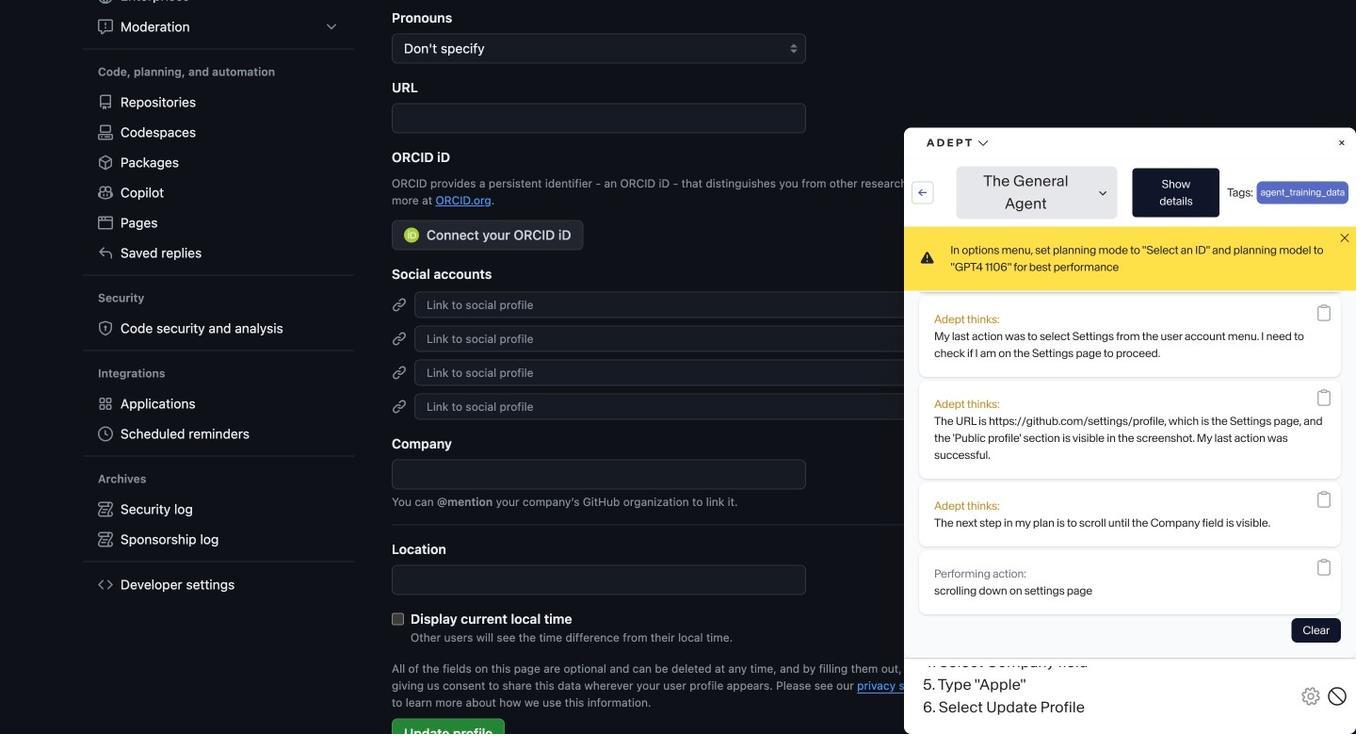 Task type: vqa. For each thing, say whether or not it's contained in the screenshot.
garyorlando85 within 'Introduce yourself with a profile README' element
no



Task type: locate. For each thing, give the bounding box(es) containing it.
code image
[[98, 577, 113, 592]]

social account image
[[392, 297, 407, 312], [392, 331, 407, 346], [392, 399, 407, 414]]

1 link to social profile text field from the top
[[415, 325, 960, 352]]

0 vertical spatial link to social profile text field
[[415, 325, 960, 352]]

1 vertical spatial link to social profile text field
[[415, 359, 960, 386]]

3 social account image from the top
[[392, 399, 407, 414]]

1 vertical spatial social account image
[[392, 331, 407, 346]]

Link to social profile text field
[[415, 292, 960, 318], [415, 359, 960, 386]]

globe image
[[98, 0, 113, 4]]

0 vertical spatial log image
[[98, 502, 113, 517]]

clock image
[[98, 426, 113, 441]]

shield lock image
[[98, 321, 113, 336]]

1 vertical spatial link to social profile text field
[[415, 393, 960, 420]]

0 vertical spatial social account image
[[392, 297, 407, 312]]

1 link to social profile text field from the top
[[415, 292, 960, 318]]

log image up the code image
[[98, 532, 113, 547]]

log image
[[98, 502, 113, 517], [98, 532, 113, 547]]

0 vertical spatial link to social profile text field
[[415, 292, 960, 318]]

2 social account image from the top
[[392, 331, 407, 346]]

None checkbox
[[392, 613, 404, 625]]

2 link to social profile text field from the top
[[415, 393, 960, 420]]

list
[[90, 0, 347, 42], [90, 87, 347, 268], [90, 389, 347, 449], [90, 494, 347, 554]]

reply image
[[98, 245, 113, 261]]

None text field
[[392, 103, 807, 133], [392, 459, 807, 489], [392, 565, 807, 595], [392, 103, 807, 133], [392, 459, 807, 489], [392, 565, 807, 595]]

codespaces image
[[98, 125, 113, 140]]

copilot image
[[98, 185, 113, 200]]

log image down "clock" icon
[[98, 502, 113, 517]]

1 vertical spatial log image
[[98, 532, 113, 547]]

link to social profile text field for 1st social account image from the bottom of the page
[[415, 393, 960, 420]]

2 link to social profile text field from the top
[[415, 359, 960, 386]]

2 vertical spatial social account image
[[392, 399, 407, 414]]

2 list from the top
[[90, 87, 347, 268]]

Link to social profile text field
[[415, 325, 960, 352], [415, 393, 960, 420]]



Task type: describe. For each thing, give the bounding box(es) containing it.
package image
[[98, 155, 113, 170]]

1 list from the top
[[90, 0, 347, 42]]

4 list from the top
[[90, 494, 347, 554]]

2 log image from the top
[[98, 532, 113, 547]]

1 social account image from the top
[[392, 297, 407, 312]]

link to social profile text field for social account icon
[[415, 359, 960, 386]]

apps image
[[98, 396, 113, 411]]

link to social profile text field for third social account image from the bottom of the page
[[415, 292, 960, 318]]

link to social profile text field for 2nd social account image from the bottom
[[415, 325, 960, 352]]

3 list from the top
[[90, 389, 347, 449]]

repo image
[[98, 95, 113, 110]]

1 log image from the top
[[98, 502, 113, 517]]

browser image
[[98, 215, 113, 230]]

social account image
[[392, 365, 407, 380]]



